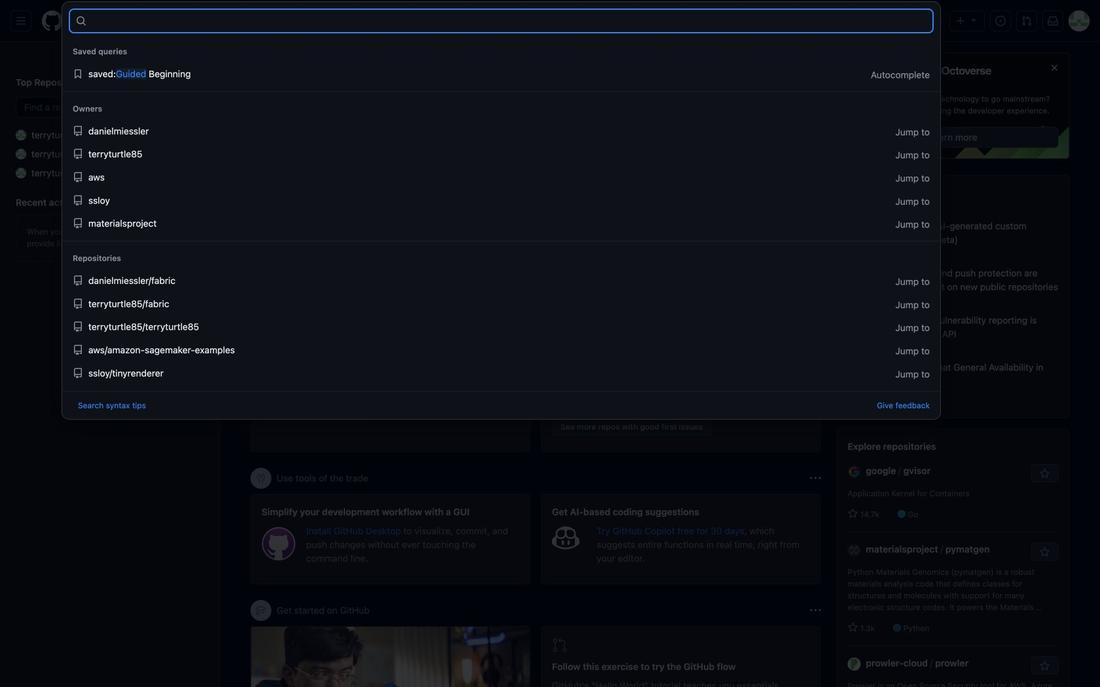 Task type: describe. For each thing, give the bounding box(es) containing it.
star image for @google profile image
[[848, 509, 858, 519]]

explore element
[[837, 52, 1070, 688]]

tools image
[[256, 474, 266, 484]]

mortar board image
[[256, 606, 266, 616]]

suggestions list box
[[62, 35, 941, 391]]

@materialsproject profile image
[[848, 544, 861, 557]]

name your new repository... text field
[[262, 305, 519, 326]]

homepage image
[[42, 10, 63, 31]]

why am i seeing this? image
[[810, 474, 821, 484]]

try the github flow element
[[541, 627, 821, 688]]

plus image
[[956, 16, 966, 26]]

close image
[[1050, 63, 1060, 73]]

triangle down image
[[969, 15, 979, 25]]

github desktop image
[[262, 527, 296, 561]]

why am i seeing this? image
[[810, 606, 821, 616]]

simplify your development workflow with a gui element
[[251, 494, 531, 585]]

star this repository image for @prowler-cloud profile icon
[[1040, 662, 1050, 672]]

Find a repository… text field
[[16, 97, 204, 118]]

star this repository image
[[1040, 469, 1050, 480]]

explore repositories navigation
[[837, 429, 1070, 688]]

github logo image
[[848, 64, 992, 88]]



Task type: locate. For each thing, give the bounding box(es) containing it.
0 vertical spatial star image
[[848, 509, 858, 519]]

what is github? image
[[251, 627, 530, 688]]

fabric image
[[16, 149, 26, 159]]

None text field
[[92, 10, 932, 31]]

terryturtle85 image
[[16, 130, 26, 140]]

get ai-based coding suggestions element
[[541, 494, 821, 585]]

@prowler-cloud profile image
[[848, 658, 861, 671]]

star this repository image
[[1040, 548, 1050, 558], [1040, 662, 1050, 672]]

dialog
[[62, 1, 941, 420]]

2 star image from the top
[[848, 623, 858, 633]]

start a new repository element
[[251, 227, 531, 453]]

star image up @prowler-cloud profile icon
[[848, 623, 858, 633]]

1 star this repository image from the top
[[1040, 548, 1050, 558]]

1 star image from the top
[[848, 509, 858, 519]]

notifications image
[[1048, 16, 1058, 26]]

excel_importer image
[[16, 168, 26, 178]]

issue opened image
[[996, 16, 1006, 26]]

star image
[[848, 509, 858, 519], [848, 623, 858, 633]]

command palette image
[[918, 16, 928, 26]]

star image for @materialsproject profile icon
[[848, 623, 858, 633]]

@google profile image
[[848, 466, 861, 479]]

star image up @materialsproject profile icon
[[848, 509, 858, 519]]

repositories that need your help element
[[541, 227, 821, 453]]

0 vertical spatial star this repository image
[[1040, 548, 1050, 558]]

None radio
[[262, 333, 272, 343], [262, 364, 272, 375], [262, 333, 272, 343], [262, 364, 272, 375]]

git pull request image
[[552, 638, 568, 654]]

1 vertical spatial star image
[[848, 623, 858, 633]]

what is github? element
[[251, 627, 531, 688]]

star this repository image for @materialsproject profile icon
[[1040, 548, 1050, 558]]

Top Repositories search field
[[16, 97, 204, 118]]

git pull request image
[[1022, 16, 1032, 26]]

1 vertical spatial star this repository image
[[1040, 662, 1050, 672]]

2 star this repository image from the top
[[1040, 662, 1050, 672]]



Task type: vqa. For each thing, say whether or not it's contained in the screenshot.
'name your new repository...' TEXT BOX
yes



